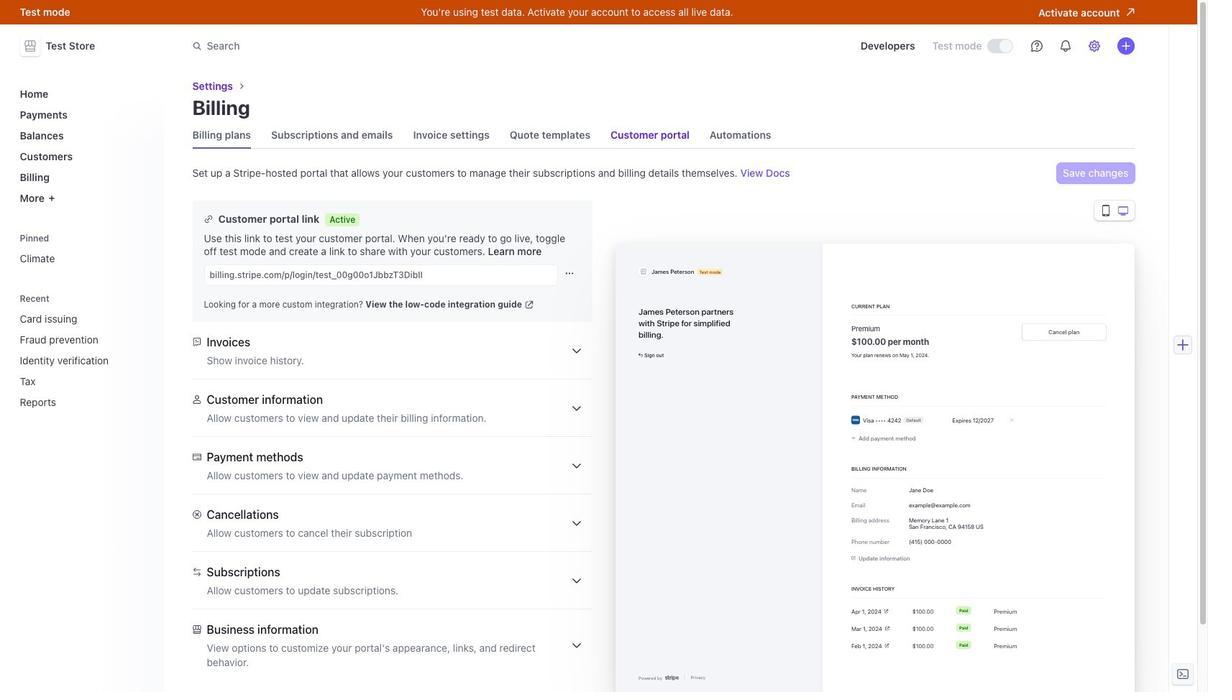 Task type: locate. For each thing, give the bounding box(es) containing it.
2 recent element from the top
[[14, 307, 155, 414]]

tab list
[[192, 122, 1135, 149]]

1 recent element from the top
[[14, 289, 155, 414]]

edit pins image
[[141, 234, 149, 243]]

recent element
[[14, 289, 155, 414], [14, 307, 155, 414]]

clear history image
[[141, 295, 149, 303]]

pinned element
[[14, 228, 155, 271]]

svg image
[[565, 269, 574, 278]]

None search field
[[184, 33, 590, 59]]



Task type: describe. For each thing, give the bounding box(es) containing it.
settings image
[[1089, 40, 1101, 52]]

help image
[[1031, 40, 1043, 52]]

Test mode checkbox
[[988, 40, 1013, 53]]

notifications image
[[1060, 40, 1072, 52]]

core navigation links element
[[14, 82, 155, 210]]

Search text field
[[184, 33, 590, 59]]

stripe image
[[665, 676, 679, 682]]



Task type: vqa. For each thing, say whether or not it's contained in the screenshot.
"Edit Product" button
no



